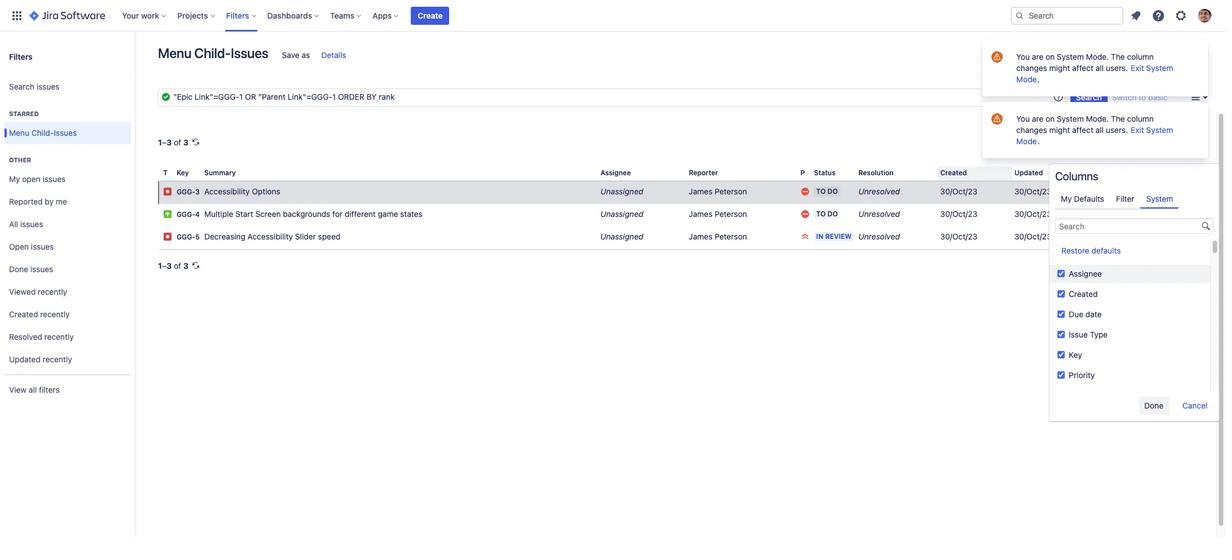 Task type: vqa. For each thing, say whether or not it's contained in the screenshot.
the topmost the Peterson
yes



Task type: locate. For each thing, give the bounding box(es) containing it.
issues up starred
[[37, 82, 59, 91]]

3 unresolved from the top
[[859, 232, 900, 242]]

1 vertical spatial unassigned
[[601, 209, 643, 219]]

3 up 4
[[195, 188, 200, 196]]

to do for multiple start screen backgrounds for different game states
[[816, 210, 838, 218]]

1 vertical spatial accessibility
[[248, 232, 293, 242]]

1 vertical spatial to do
[[816, 210, 838, 218]]

you are on system mode. the column changes might affect all users. down search "button"
[[1016, 114, 1154, 135]]

james for speed
[[689, 232, 713, 242]]

sidebar navigation image
[[123, 45, 148, 68]]

exit system mode link down search "button"
[[1016, 125, 1173, 147]]

1 vertical spatial on
[[1046, 114, 1055, 124]]

2 exit system mode from the top
[[1016, 125, 1173, 146]]

1 vertical spatial due
[[1069, 310, 1084, 319]]

banner
[[0, 0, 1225, 32]]

0 vertical spatial child-
[[194, 45, 231, 61]]

peterson
[[715, 187, 747, 196], [715, 209, 747, 219], [715, 232, 747, 242]]

mode.
[[1086, 52, 1109, 62], [1086, 114, 1109, 124]]

slider
[[295, 232, 316, 242]]

1 vertical spatial updated
[[9, 355, 40, 364]]

details link
[[321, 50, 346, 60]]

done
[[9, 264, 28, 274]]

all up search "button"
[[1096, 63, 1104, 73]]

0 vertical spatial search field
[[1011, 6, 1124, 25]]

1 vertical spatial users.
[[1106, 125, 1128, 135]]

2 ggg- from the top
[[177, 211, 195, 219]]

child- down projects dropdown button
[[194, 45, 231, 61]]

0 vertical spatial filters
[[226, 10, 249, 20]]

all issues link
[[5, 213, 131, 236]]

2 vertical spatial all
[[29, 385, 37, 395]]

switch
[[1112, 93, 1137, 102]]

– down 'improvement' image
[[162, 261, 167, 271]]

0 vertical spatial affect
[[1072, 63, 1094, 73]]

0 vertical spatial column
[[1127, 52, 1154, 62]]

do
[[828, 187, 838, 196], [828, 210, 838, 218]]

0 vertical spatial key
[[177, 169, 189, 177]]

2 vertical spatial created
[[9, 310, 38, 319]]

updated for updated
[[1015, 169, 1043, 177]]

1 vertical spatial menu child-issues
[[9, 128, 77, 137]]

1 horizontal spatial child-
[[194, 45, 231, 61]]

done issues link
[[5, 258, 131, 281]]

due left the date at right bottom
[[1069, 310, 1084, 319]]

1 vertical spatial are
[[1032, 114, 1044, 124]]

1 vertical spatial .
[[1038, 137, 1040, 146]]

medium high image
[[801, 187, 810, 196], [801, 210, 810, 219]]

share
[[1104, 51, 1125, 60]]

None submit
[[1139, 397, 1169, 415]]

ggg-4 link
[[177, 211, 200, 219]]

1 vertical spatial unresolved
[[859, 209, 900, 219]]

bug image for accessibility
[[163, 187, 172, 196]]

menu child-issues link
[[5, 122, 131, 144]]

3 unassigned from the top
[[601, 232, 643, 242]]

to
[[816, 187, 826, 196], [816, 210, 826, 218]]

recently
[[38, 287, 67, 297], [40, 310, 70, 319], [44, 332, 74, 342], [43, 355, 72, 364]]

search field down filter button
[[1055, 218, 1213, 234]]

all right 'view' on the bottom left of page
[[29, 385, 37, 395]]

might down open in google sheets icon
[[1049, 63, 1070, 73]]

2 changes from the top
[[1016, 125, 1047, 135]]

1 horizontal spatial menu
[[158, 45, 191, 61]]

– up t
[[162, 138, 167, 147]]

view
[[9, 385, 27, 395]]

2 vertical spatial james peterson link
[[689, 232, 747, 242]]

column
[[1127, 52, 1154, 62], [1127, 114, 1154, 124]]

1 vertical spatial medium high image
[[801, 210, 810, 219]]

issues
[[231, 45, 268, 61], [54, 128, 77, 137]]

3
[[167, 138, 172, 147], [183, 138, 189, 147], [195, 188, 200, 196], [167, 261, 172, 271], [183, 261, 189, 271]]

you are on system mode. the column changes might affect all users.
[[1016, 52, 1154, 73], [1016, 114, 1154, 135]]

exit system mode
[[1016, 63, 1173, 84], [1016, 125, 1173, 146]]

to up "in"
[[816, 210, 826, 218]]

2 are from the top
[[1032, 114, 1044, 124]]

system right the filter
[[1146, 194, 1173, 204]]

medium high image up highest image
[[801, 210, 810, 219]]

2 bug image from the top
[[163, 233, 172, 242]]

ggg- inside ggg-4 multiple start screen backgrounds for different game states
[[177, 211, 195, 219]]

1 james from the top
[[689, 187, 713, 196]]

1 exit system mode link from the top
[[1016, 63, 1173, 85]]

issues down filters "dropdown button"
[[231, 45, 268, 61]]

1 vertical spatial mode
[[1016, 137, 1037, 146]]

of up ggg-3 link
[[174, 138, 181, 147]]

james
[[689, 187, 713, 196], [689, 209, 713, 219], [689, 232, 713, 242]]

2 vertical spatial james
[[689, 232, 713, 242]]

2 vertical spatial unresolved
[[859, 232, 900, 242]]

0 horizontal spatial menu child-issues
[[9, 128, 77, 137]]

the up switch at the top of page
[[1111, 52, 1125, 62]]

0 vertical spatial of
[[174, 138, 181, 147]]

filters right projects dropdown button
[[226, 10, 249, 20]]

child-
[[194, 45, 231, 61], [31, 128, 54, 137]]

1 vertical spatial 1 – 3 of 3
[[158, 261, 189, 271]]

2 the from the top
[[1111, 114, 1125, 124]]

menu child-issues
[[158, 45, 268, 61], [9, 128, 77, 137]]

0 vertical spatial bug image
[[163, 187, 172, 196]]

0 vertical spatial due
[[1089, 169, 1102, 177]]

all down search "button"
[[1096, 125, 1104, 135]]

1 – 3 of 3 down ggg-5 link
[[158, 261, 189, 271]]

issues right the open
[[31, 242, 54, 251]]

–
[[162, 138, 167, 147], [162, 261, 167, 271]]

3 up t
[[167, 138, 172, 147]]

exit down switch to basic link
[[1131, 125, 1144, 135]]

1 to do from the top
[[816, 187, 838, 196]]

0 vertical spatial exit
[[1131, 63, 1144, 73]]

2 peterson from the top
[[715, 209, 747, 219]]

2 unresolved from the top
[[859, 209, 900, 219]]

1 vertical spatial changes
[[1016, 125, 1047, 135]]

2 mode from the top
[[1016, 137, 1037, 146]]

projects
[[177, 10, 208, 20]]

0 vertical spatial james peterson link
[[689, 187, 747, 196]]

you are on system mode. the column changes might affect all users. up search "button"
[[1016, 52, 1154, 73]]

apps
[[373, 10, 392, 20]]

issues up viewed recently
[[30, 264, 53, 274]]

peterson for backgrounds
[[715, 209, 747, 219]]

recently up created recently
[[38, 287, 67, 297]]

column right share
[[1127, 52, 1154, 62]]

ggg- inside the ggg-3 accessibility options
[[177, 188, 195, 196]]

0 vertical spatial peterson
[[715, 187, 747, 196]]

1 vertical spatial the
[[1111, 114, 1125, 124]]

2 vertical spatial peterson
[[715, 232, 747, 242]]

ggg- right 'improvement' image
[[177, 211, 195, 219]]

2 exit from the top
[[1131, 125, 1144, 135]]

0 vertical spatial assignee
[[601, 169, 631, 177]]

column down switch to basic link
[[1127, 114, 1154, 124]]

view all filters
[[9, 385, 60, 395]]

0 horizontal spatial updated
[[9, 355, 40, 364]]

type
[[1090, 330, 1108, 340]]

2 column from the top
[[1127, 114, 1154, 124]]

exit system mode up search "button"
[[1016, 63, 1173, 84]]

2 to from the top
[[816, 210, 826, 218]]

to do down status
[[816, 187, 838, 196]]

1 column from the top
[[1127, 52, 1154, 62]]

recently down resolved recently link
[[43, 355, 72, 364]]

search left switch at the top of page
[[1076, 93, 1102, 102]]

exit system mode down search "button"
[[1016, 125, 1173, 146]]

2 james peterson link from the top
[[689, 209, 747, 219]]

0 vertical spatial unresolved
[[859, 187, 900, 196]]

1 vertical spatial do
[[828, 210, 838, 218]]

start
[[235, 209, 253, 219]]

1 horizontal spatial due
[[1089, 169, 1102, 177]]

key
[[177, 169, 189, 177], [1069, 350, 1082, 360]]

due up defaults
[[1089, 169, 1102, 177]]

3 james peterson link from the top
[[689, 232, 747, 242]]

2 vertical spatial unassigned
[[601, 232, 643, 242]]

share link
[[1083, 47, 1131, 65]]

unresolved
[[859, 187, 900, 196], [859, 209, 900, 219], [859, 232, 900, 242]]

1 vertical spatial of
[[174, 261, 181, 271]]

done issues
[[9, 264, 53, 274]]

key right t
[[177, 169, 189, 177]]

1 horizontal spatial my
[[1061, 194, 1072, 204]]

1 vertical spatial you are on system mode. the column changes might affect all users.
[[1016, 114, 1154, 135]]

0 vertical spatial exit system mode link
[[1016, 63, 1173, 85]]

issues for open issues
[[31, 242, 54, 251]]

1 horizontal spatial filters
[[226, 10, 249, 20]]

1 vertical spatial filters
[[9, 52, 33, 61]]

medium high image down p at the right top of the page
[[801, 187, 810, 196]]

for
[[332, 209, 343, 219]]

5
[[195, 233, 200, 242]]

bug image
[[163, 187, 172, 196], [163, 233, 172, 242]]

search for search issues
[[9, 82, 34, 91]]

3 down 'improvement' image
[[167, 261, 172, 271]]

james peterson for speed
[[689, 232, 747, 242]]

0 vertical spatial users.
[[1106, 63, 1128, 73]]

3 james peterson from the top
[[689, 232, 747, 242]]

menu right sidebar navigation icon
[[158, 45, 191, 61]]

1 do from the top
[[828, 187, 838, 196]]

0 horizontal spatial child-
[[31, 128, 54, 137]]

0 vertical spatial all
[[1096, 63, 1104, 73]]

0 vertical spatial exit system mode
[[1016, 63, 1173, 84]]

my for my open issues
[[9, 174, 20, 184]]

0 vertical spatial the
[[1111, 52, 1125, 62]]

due for due
[[1089, 169, 1102, 177]]

search image
[[1015, 11, 1024, 20]]

reported by me
[[9, 197, 67, 206]]

issues right open
[[43, 174, 66, 184]]

switch to basic
[[1112, 93, 1168, 102]]

1 mode from the top
[[1016, 74, 1037, 84]]

due for due date
[[1069, 310, 1084, 319]]

1 vertical spatial child-
[[31, 128, 54, 137]]

updated for updated recently
[[9, 355, 40, 364]]

updated
[[1015, 169, 1043, 177], [9, 355, 40, 364]]

1 vertical spatial affect
[[1072, 125, 1094, 135]]

states
[[400, 209, 423, 219]]

1 might from the top
[[1049, 63, 1070, 73]]

multiple start screen backgrounds for different game states link
[[204, 209, 423, 219]]

updated left columns
[[1015, 169, 1043, 177]]

the down switch at the top of page
[[1111, 114, 1125, 124]]

0 horizontal spatial key
[[177, 169, 189, 177]]

1 horizontal spatial created
[[940, 169, 967, 177]]

2 vertical spatial james peterson
[[689, 232, 747, 242]]

my left open
[[9, 174, 20, 184]]

0 vertical spatial do
[[828, 187, 838, 196]]

1 vertical spatial my
[[1061, 194, 1072, 204]]

issues down search issues link
[[54, 128, 77, 137]]

1 vertical spatial peterson
[[715, 209, 747, 219]]

0 vertical spatial on
[[1046, 52, 1055, 62]]

3 james from the top
[[689, 232, 713, 242]]

updated inside other group
[[9, 355, 40, 364]]

jira software image
[[29, 9, 105, 22], [29, 9, 105, 22]]

all
[[9, 219, 18, 229]]

recently down created recently link
[[44, 332, 74, 342]]

bug image down t
[[163, 187, 172, 196]]

0 vertical spatial 1 – 3 of 3
[[158, 138, 189, 147]]

2 mode. from the top
[[1086, 114, 1109, 124]]

primary element
[[7, 0, 1011, 31]]

exit system mode link up search "button"
[[1016, 63, 1173, 85]]

system up basic
[[1146, 63, 1173, 73]]

filters up search issues
[[9, 52, 33, 61]]

1 bug image from the top
[[163, 187, 172, 196]]

2 to do from the top
[[816, 210, 838, 218]]

1 – 3 of 3 up t
[[158, 138, 189, 147]]

james peterson link
[[689, 187, 747, 196], [689, 209, 747, 219], [689, 232, 747, 242]]

2 on from the top
[[1046, 114, 1055, 124]]

2 1 – 3 of 3 from the top
[[158, 261, 189, 271]]

search button
[[1070, 89, 1108, 107]]

my inside other group
[[9, 174, 20, 184]]

2 james from the top
[[689, 209, 713, 219]]

3 peterson from the top
[[715, 232, 747, 242]]

teams
[[330, 10, 355, 20]]

exit
[[1131, 63, 1144, 73], [1131, 125, 1144, 135]]

to do up in review
[[816, 210, 838, 218]]

1 vertical spatial 1
[[158, 261, 162, 271]]

0 vertical spatial unassigned
[[601, 187, 643, 196]]

issues for all issues
[[20, 219, 43, 229]]

to down status
[[816, 187, 826, 196]]

0 vertical spatial my
[[9, 174, 20, 184]]

peterson for speed
[[715, 232, 747, 242]]

basic
[[1148, 93, 1168, 102]]

0 vertical spatial are
[[1032, 52, 1044, 62]]

3 ggg- from the top
[[177, 233, 195, 242]]

0 vertical spatial to do
[[816, 187, 838, 196]]

0 vertical spatial you are on system mode. the column changes might affect all users.
[[1016, 52, 1154, 73]]

changes
[[1016, 63, 1047, 73], [1016, 125, 1047, 135]]

might up columns
[[1049, 125, 1070, 135]]

2 – from the top
[[162, 261, 167, 271]]

affect down search "button"
[[1072, 125, 1094, 135]]

1 vertical spatial exit system mode
[[1016, 125, 1173, 146]]

search field inside banner
[[1011, 6, 1124, 25]]

do for accessibility options
[[828, 187, 838, 196]]

users. down switch at the top of page
[[1106, 125, 1128, 135]]

my inside button
[[1061, 194, 1072, 204]]

recently for updated recently
[[43, 355, 72, 364]]

0 vertical spatial you
[[1016, 52, 1030, 62]]

1 vertical spatial to
[[816, 210, 826, 218]]

1 to from the top
[[816, 187, 826, 196]]

search up starred
[[9, 82, 34, 91]]

on
[[1046, 52, 1055, 62], [1046, 114, 1055, 124]]

3 down ggg-5 link
[[183, 261, 189, 271]]

0 vertical spatial updated
[[1015, 169, 1043, 177]]

0 horizontal spatial assignee
[[601, 169, 631, 177]]

my left defaults
[[1061, 194, 1072, 204]]

1 ggg- from the top
[[177, 188, 195, 196]]

1 exit system mode from the top
[[1016, 63, 1173, 84]]

0 vertical spatial mode
[[1016, 74, 1037, 84]]

help image
[[1152, 9, 1165, 22]]

issues right all
[[20, 219, 43, 229]]

ggg- up ggg-4 "link"
[[177, 188, 195, 196]]

mode. down search "button"
[[1086, 114, 1109, 124]]

updated down resolved
[[9, 355, 40, 364]]

0 horizontal spatial filters
[[9, 52, 33, 61]]

unresolved for speed
[[859, 232, 900, 242]]

mode. right open in google sheets icon
[[1086, 52, 1109, 62]]

my defaults
[[1061, 194, 1104, 204]]

to for accessibility options
[[816, 187, 826, 196]]

do up in review
[[828, 210, 838, 218]]

0 vertical spatial to
[[816, 187, 826, 196]]

1 unassigned from the top
[[601, 187, 643, 196]]

accessibility down screen
[[248, 232, 293, 242]]

james for backgrounds
[[689, 209, 713, 219]]

None checkbox
[[1058, 270, 1065, 278], [1058, 291, 1065, 298], [1058, 331, 1065, 339], [1058, 352, 1065, 359], [1058, 270, 1065, 278], [1058, 291, 1065, 298], [1058, 331, 1065, 339], [1058, 352, 1065, 359]]

ggg- for accessibility options
[[177, 188, 195, 196]]

ggg- inside ggg-5 decreasing accessibility slider speed
[[177, 233, 195, 242]]

child- down starred
[[31, 128, 54, 137]]

1 vertical spatial might
[[1049, 125, 1070, 135]]

menu child-issues down projects dropdown button
[[158, 45, 268, 61]]

menu down starred
[[9, 128, 29, 137]]

0 horizontal spatial due
[[1069, 310, 1084, 319]]

1 vertical spatial mode.
[[1086, 114, 1109, 124]]

viewed recently
[[9, 287, 67, 297]]

1 – from the top
[[162, 138, 167, 147]]

menu child-issues inside starred group
[[9, 128, 77, 137]]

None text field
[[158, 89, 1066, 107]]

2 do from the top
[[828, 210, 838, 218]]

unresolved for backgrounds
[[859, 209, 900, 219]]

0 vertical spatial might
[[1049, 63, 1070, 73]]

improvement image
[[163, 210, 172, 219]]

menu child-issues down starred
[[9, 128, 77, 137]]

2 might from the top
[[1049, 125, 1070, 135]]

2 horizontal spatial created
[[1069, 290, 1098, 299]]

other
[[9, 156, 31, 164]]

1 horizontal spatial search
[[1076, 93, 1102, 102]]

2 medium high image from the top
[[801, 210, 810, 219]]

0 horizontal spatial issues
[[54, 128, 77, 137]]

users. down share
[[1106, 63, 1128, 73]]

2 james peterson from the top
[[689, 209, 747, 219]]

1 mode. from the top
[[1086, 52, 1109, 62]]

1 vertical spatial james
[[689, 209, 713, 219]]

settings image
[[1174, 9, 1188, 22]]

accessibility down 'summary'
[[204, 187, 250, 196]]

1 vertical spatial ggg-
[[177, 211, 195, 219]]

search inside "button"
[[1076, 93, 1102, 102]]

child- inside starred group
[[31, 128, 54, 137]]

medium high image for multiple start screen backgrounds for different game states
[[801, 210, 810, 219]]

columns
[[1055, 170, 1098, 183]]

1 . from the top
[[1038, 74, 1040, 84]]

0 vertical spatial 1
[[158, 138, 162, 147]]

ggg- down ggg-4 "link"
[[177, 233, 195, 242]]

unassigned for speed
[[601, 232, 643, 242]]

2 unassigned from the top
[[601, 209, 643, 219]]

create button
[[411, 6, 450, 25]]

0 vertical spatial issues
[[231, 45, 268, 61]]

0 vertical spatial –
[[162, 138, 167, 147]]

search for search
[[1076, 93, 1102, 102]]

recently down viewed recently link
[[40, 310, 70, 319]]

filter
[[1116, 194, 1135, 204]]

0 vertical spatial search
[[9, 82, 34, 91]]

open
[[9, 242, 29, 251]]

None checkbox
[[1058, 311, 1065, 318], [1058, 372, 1065, 379], [1058, 311, 1065, 318], [1058, 372, 1065, 379]]

1 exit from the top
[[1131, 63, 1144, 73]]

recently for resolved recently
[[44, 332, 74, 342]]

unassigned
[[601, 187, 643, 196], [601, 209, 643, 219], [601, 232, 643, 242]]

backgrounds
[[283, 209, 330, 219]]

1 vertical spatial menu
[[9, 128, 29, 137]]

details
[[321, 50, 346, 60]]

column for second exit system mode link from the bottom
[[1127, 52, 1154, 62]]

do down status
[[828, 187, 838, 196]]

created
[[940, 169, 967, 177], [1069, 290, 1098, 299], [9, 310, 38, 319]]

bug image left ggg-5 link
[[163, 233, 172, 242]]

2 exit system mode link from the top
[[1016, 125, 1173, 147]]

to
[[1139, 93, 1146, 102]]

1 vertical spatial james peterson link
[[689, 209, 747, 219]]

Search field
[[1011, 6, 1124, 25], [1055, 218, 1213, 234]]

affect down open in google sheets icon
[[1072, 63, 1094, 73]]

exit up switch to basic
[[1131, 63, 1144, 73]]

users.
[[1106, 63, 1128, 73], [1106, 125, 1128, 135]]

key down issue
[[1069, 350, 1082, 360]]

my for my defaults
[[1061, 194, 1072, 204]]

1
[[158, 138, 162, 147], [158, 261, 162, 271]]

of down ggg-5 link
[[174, 261, 181, 271]]

1 medium high image from the top
[[801, 187, 810, 196]]

search field up open in google sheets icon
[[1011, 6, 1124, 25]]

all issues
[[9, 219, 43, 229]]

all
[[1096, 63, 1104, 73], [1096, 125, 1104, 135], [29, 385, 37, 395]]

0 horizontal spatial created
[[9, 310, 38, 319]]



Task type: describe. For each thing, give the bounding box(es) containing it.
ggg- for decreasing accessibility slider speed
[[177, 233, 195, 242]]

me
[[56, 197, 67, 206]]

p
[[801, 169, 805, 177]]

defaults
[[1074, 194, 1104, 204]]

your
[[122, 10, 139, 20]]

2 you are on system mode. the column changes might affect all users. from the top
[[1016, 114, 1154, 135]]

ggg-4 multiple start screen backgrounds for different game states
[[177, 209, 423, 219]]

3 up ggg-3 link
[[183, 138, 189, 147]]

1 vertical spatial all
[[1096, 125, 1104, 135]]

your work
[[122, 10, 159, 20]]

multiple
[[204, 209, 233, 219]]

system button
[[1140, 191, 1179, 209]]

search issues link
[[5, 76, 131, 98]]

1 james peterson from the top
[[689, 187, 747, 196]]

open in google sheets image
[[1064, 51, 1073, 60]]

ggg- for multiple start screen backgrounds for different game states
[[177, 211, 195, 219]]

create
[[418, 10, 443, 20]]

restore
[[1062, 246, 1090, 256]]

issues for search issues
[[37, 82, 59, 91]]

highest image
[[801, 233, 810, 242]]

1 affect from the top
[[1072, 63, 1094, 73]]

my open issues link
[[5, 168, 131, 191]]

1 james peterson link from the top
[[689, 187, 747, 196]]

2 . from the top
[[1038, 137, 1040, 146]]

starred group
[[5, 98, 131, 148]]

my defaults button
[[1055, 190, 1110, 208]]

to do for accessibility options
[[816, 187, 838, 196]]

2 affect from the top
[[1072, 125, 1094, 135]]

created inside other group
[[9, 310, 38, 319]]

decreasing accessibility slider speed link
[[204, 232, 340, 242]]

search issues
[[9, 82, 59, 91]]

1 1 from the top
[[158, 138, 162, 147]]

1 users. from the top
[[1106, 63, 1128, 73]]

summary
[[204, 169, 236, 177]]

work
[[141, 10, 159, 20]]

3 inside the ggg-3 accessibility options
[[195, 188, 200, 196]]

view all filters link
[[5, 379, 131, 402]]

in review
[[816, 233, 852, 241]]

1 horizontal spatial assignee
[[1069, 269, 1102, 279]]

accessibility options link
[[204, 187, 280, 196]]

created recently link
[[5, 304, 131, 326]]

as
[[302, 50, 310, 60]]

by
[[45, 197, 54, 206]]

dashboards button
[[264, 6, 323, 25]]

james peterson link for speed
[[689, 232, 747, 242]]

recently for created recently
[[40, 310, 70, 319]]

system inside button
[[1146, 194, 1173, 204]]

my open issues
[[9, 174, 66, 184]]

save
[[282, 50, 300, 60]]

date
[[1086, 310, 1102, 319]]

1 peterson from the top
[[715, 187, 747, 196]]

30/nov/23
[[1089, 232, 1127, 242]]

status
[[814, 169, 836, 177]]

created recently
[[9, 310, 70, 319]]

ggg-3 accessibility options
[[177, 187, 280, 196]]

1 you from the top
[[1016, 52, 1030, 62]]

reported
[[9, 197, 43, 206]]

open in microsoft excel image
[[1040, 51, 1049, 60]]

restore defaults button
[[1055, 242, 1127, 260]]

open issues link
[[5, 236, 131, 258]]

james peterson link for backgrounds
[[689, 209, 747, 219]]

switch to basic link
[[1112, 93, 1168, 102]]

small image
[[1016, 51, 1025, 60]]

system down basic
[[1146, 125, 1173, 135]]

filter button
[[1110, 190, 1140, 208]]

priority
[[1069, 371, 1095, 380]]

in
[[816, 233, 824, 241]]

other group
[[5, 144, 131, 375]]

resolution
[[859, 169, 894, 177]]

column for first exit system mode link from the bottom
[[1127, 114, 1154, 124]]

recently for viewed recently
[[38, 287, 67, 297]]

4
[[195, 211, 200, 219]]

screen
[[255, 209, 281, 219]]

2 of from the top
[[174, 261, 181, 271]]

unassigned for backgrounds
[[601, 209, 643, 219]]

0 vertical spatial menu
[[158, 45, 191, 61]]

1 on from the top
[[1046, 52, 1055, 62]]

do for multiple start screen backgrounds for different game states
[[828, 210, 838, 218]]

menu inside starred group
[[9, 128, 29, 137]]

filters inside "dropdown button"
[[226, 10, 249, 20]]

2 you from the top
[[1016, 114, 1030, 124]]

appswitcher icon image
[[10, 9, 24, 22]]

t
[[163, 169, 168, 177]]

speed
[[318, 232, 340, 242]]

2 users. from the top
[[1106, 125, 1128, 135]]

medium high image for accessibility options
[[801, 187, 810, 196]]

issue
[[1069, 330, 1088, 340]]

1 you are on system mode. the column changes might affect all users. from the top
[[1016, 52, 1154, 73]]

1 the from the top
[[1111, 52, 1125, 62]]

game
[[378, 209, 398, 219]]

review
[[825, 233, 852, 241]]

system down search "button"
[[1057, 114, 1084, 124]]

1 1 – 3 of 3 from the top
[[158, 138, 189, 147]]

resolved recently
[[9, 332, 74, 342]]

james peterson for backgrounds
[[689, 209, 747, 219]]

resolved
[[9, 332, 42, 342]]

2 1 from the top
[[158, 261, 162, 271]]

issues for done issues
[[30, 264, 53, 274]]

your work button
[[119, 6, 171, 25]]

1 vertical spatial search field
[[1055, 218, 1213, 234]]

viewed recently link
[[5, 281, 131, 304]]

notifications image
[[1129, 9, 1143, 22]]

cancel
[[1183, 401, 1208, 411]]

teams button
[[327, 6, 366, 25]]

updated recently link
[[5, 349, 131, 371]]

cancel link
[[1177, 398, 1213, 416]]

0 vertical spatial menu child-issues
[[158, 45, 268, 61]]

1 changes from the top
[[1016, 63, 1047, 73]]

open
[[22, 174, 40, 184]]

0 vertical spatial accessibility
[[204, 187, 250, 196]]

dashboards
[[267, 10, 312, 20]]

banner containing your work
[[0, 0, 1225, 32]]

bug image for decreasing
[[163, 233, 172, 242]]

open issues
[[9, 242, 54, 251]]

to for multiple start screen backgrounds for different game states
[[816, 210, 826, 218]]

ggg-5 decreasing accessibility slider speed
[[177, 232, 340, 242]]

1 horizontal spatial key
[[1069, 350, 1082, 360]]

viewed
[[9, 287, 36, 297]]

ggg-5 link
[[177, 233, 200, 242]]

different
[[345, 209, 376, 219]]

projects button
[[174, 6, 219, 25]]

your profile and settings image
[[1198, 9, 1212, 22]]

default image
[[1202, 222, 1211, 231]]

1 unresolved from the top
[[859, 187, 900, 196]]

ggg-3 link
[[177, 188, 200, 196]]

options
[[252, 187, 280, 196]]

1 vertical spatial created
[[1069, 290, 1098, 299]]

save as button
[[276, 46, 316, 64]]

updated recently
[[9, 355, 72, 364]]

resolved recently link
[[5, 326, 131, 349]]

1 of from the top
[[174, 138, 181, 147]]

issues inside starred group
[[54, 128, 77, 137]]

1 are from the top
[[1032, 52, 1044, 62]]

starred
[[9, 110, 39, 117]]

reported by me link
[[5, 191, 131, 213]]

apps button
[[369, 6, 403, 25]]

system right the open in microsoft excel icon
[[1057, 52, 1084, 62]]

0 vertical spatial created
[[940, 169, 967, 177]]

due date
[[1069, 310, 1102, 319]]

issue type
[[1069, 330, 1108, 340]]



